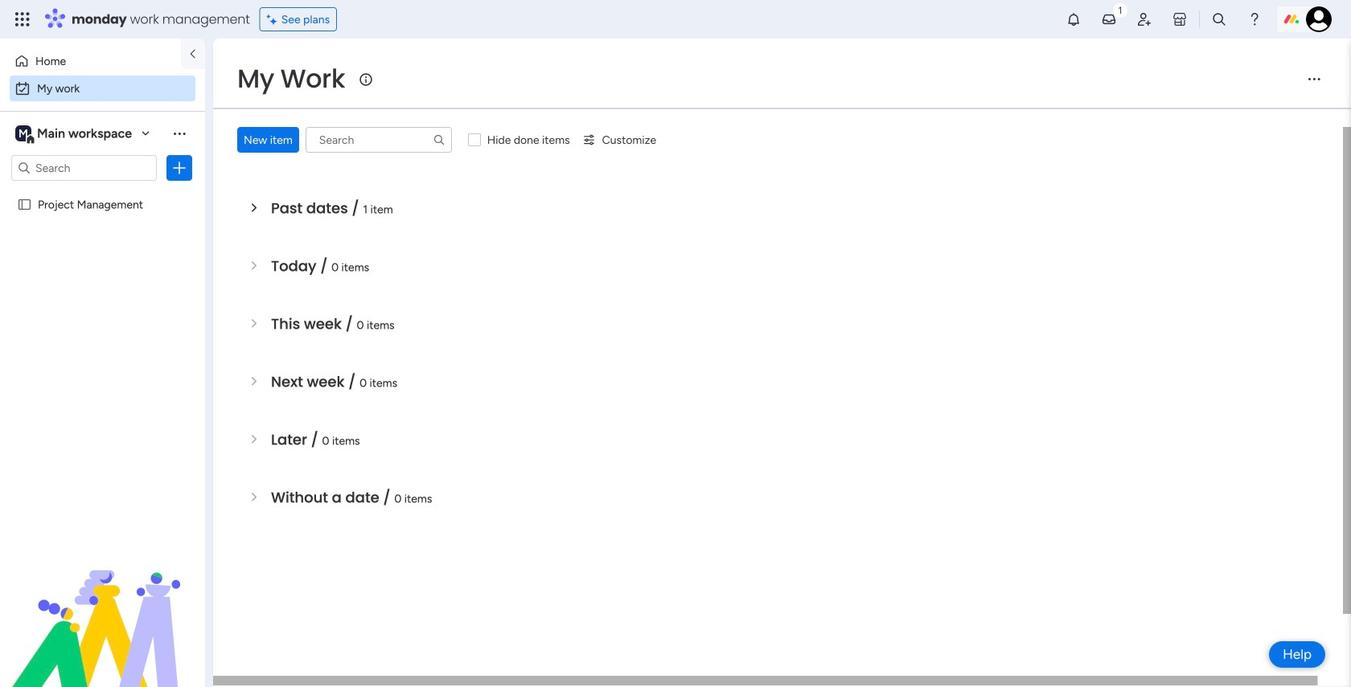 Task type: locate. For each thing, give the bounding box(es) containing it.
gary orlando image
[[1306, 6, 1332, 32]]

workspace image
[[15, 125, 31, 142]]

lottie animation image
[[0, 525, 205, 688]]

None search field
[[305, 127, 452, 153]]

menu image
[[1306, 71, 1322, 87]]

workspace selection element
[[15, 124, 134, 145]]

option
[[10, 48, 171, 74], [10, 76, 195, 101], [0, 190, 205, 193]]

Filter dashboard by text search field
[[305, 127, 452, 153]]

public board image
[[17, 197, 32, 212]]

Search in workspace field
[[34, 159, 134, 177]]

options image
[[171, 160, 187, 176]]

2 vertical spatial option
[[0, 190, 205, 193]]

select product image
[[14, 11, 31, 27]]

list box
[[0, 188, 205, 436]]



Task type: describe. For each thing, give the bounding box(es) containing it.
1 vertical spatial option
[[10, 76, 195, 101]]

monday marketplace image
[[1172, 11, 1188, 27]]

search everything image
[[1211, 11, 1227, 27]]

0 vertical spatial option
[[10, 48, 171, 74]]

1 image
[[1113, 1, 1128, 19]]

help image
[[1247, 11, 1263, 27]]

lottie animation element
[[0, 525, 205, 688]]

search image
[[433, 134, 445, 146]]

invite members image
[[1136, 11, 1153, 27]]

notifications image
[[1066, 11, 1082, 27]]

update feed image
[[1101, 11, 1117, 27]]

see plans image
[[267, 10, 281, 28]]

workspace options image
[[171, 125, 187, 141]]



Task type: vqa. For each thing, say whether or not it's contained in the screenshot.
'Add view' image
no



